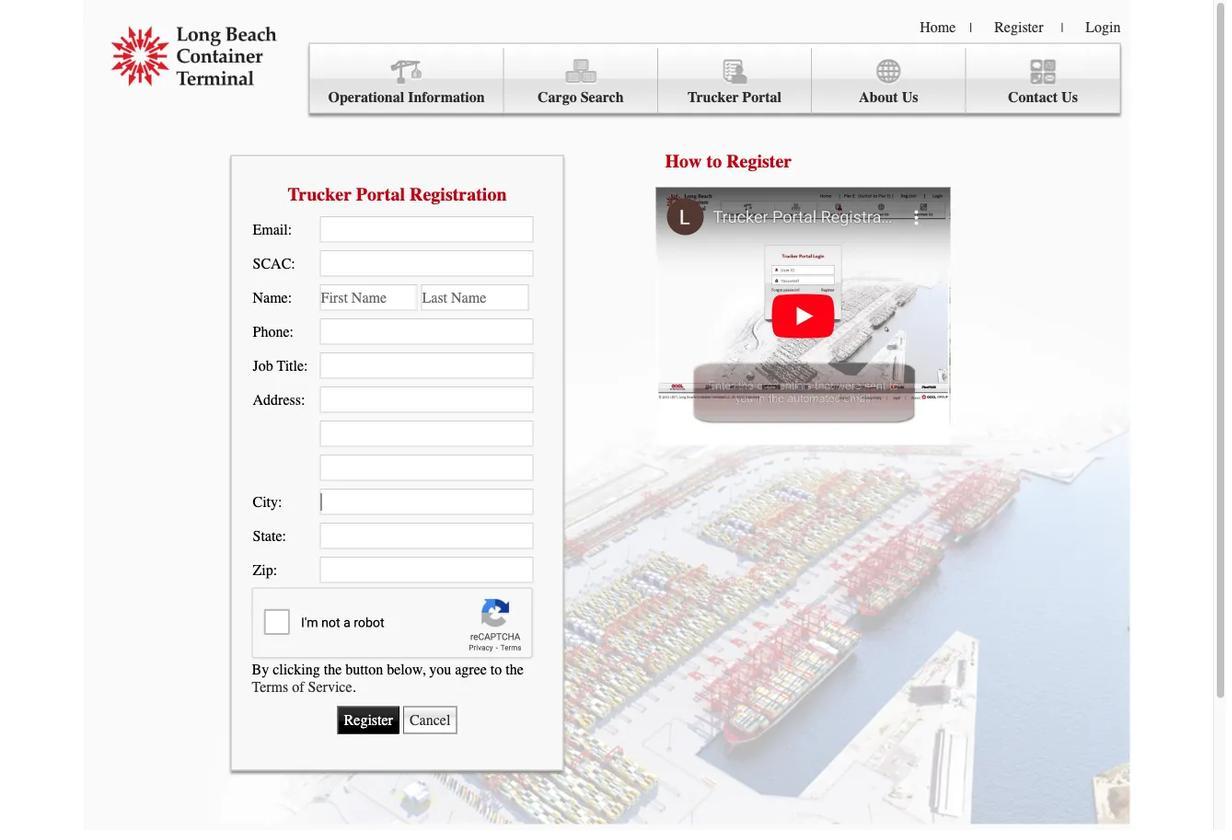 Task type: vqa. For each thing, say whether or not it's contained in the screenshot.
FIRST RECEIVING
no



Task type: locate. For each thing, give the bounding box(es) containing it.
: for address :
[[301, 391, 305, 408]]

None submit
[[338, 707, 400, 734]]

portal inside trucker portal link
[[742, 89, 782, 106]]

0 horizontal spatial to
[[491, 662, 502, 679]]

us right contact
[[1062, 89, 1078, 106]]

: for name :
[[288, 289, 292, 306]]

about us link
[[812, 48, 966, 114]]

0 vertical spatial to
[[707, 151, 722, 172]]

SCAC text field
[[320, 250, 534, 276]]

us for contact us
[[1062, 89, 1078, 106]]

: up title
[[290, 323, 294, 340]]

: down city : on the left bottom of the page
[[282, 527, 286, 544]]

2 the from the left
[[506, 662, 524, 679]]

state
[[253, 527, 282, 544]]

Address text field
[[320, 386, 534, 413]]

Job Title text field
[[320, 352, 534, 379]]

operational information
[[328, 89, 485, 106]]

State text field
[[320, 523, 534, 549]]

zip
[[253, 561, 273, 578]]

terms
[[252, 679, 288, 696]]

address :
[[253, 391, 305, 408]]

1 vertical spatial trucker
[[288, 184, 352, 205]]

to right how
[[707, 151, 722, 172]]

1 horizontal spatial trucker
[[688, 89, 739, 106]]

cargo search
[[538, 89, 624, 106]]

register up contact us link
[[995, 18, 1044, 35]]

trucker up email :
[[288, 184, 352, 205]]

phone :
[[253, 323, 294, 340]]

1 us from the left
[[902, 89, 918, 106]]

1 vertical spatial to
[[491, 662, 502, 679]]

email :
[[253, 221, 292, 238]]

portal for trucker portal
[[742, 89, 782, 106]]

portal up how to register
[[742, 89, 782, 106]]

register down trucker portal
[[727, 151, 792, 172]]

clicking
[[273, 662, 320, 679]]

: for scac :
[[291, 255, 295, 272]]

by clicking the button below, you agree to the terms of service .
[[252, 662, 524, 696]]

contact us
[[1008, 89, 1078, 106]]

: down scac :
[[288, 289, 292, 306]]

about
[[859, 89, 898, 106]]

to
[[707, 151, 722, 172], [491, 662, 502, 679]]

: up state :
[[278, 493, 282, 510]]

| left login link
[[1061, 20, 1064, 35]]

portal up email text field at the top left of the page
[[356, 184, 405, 205]]

trucker portal
[[688, 89, 782, 106]]

name :
[[253, 289, 292, 306]]

register link
[[995, 18, 1044, 35]]

scac
[[253, 255, 291, 272]]

trucker for trucker portal registration
[[288, 184, 352, 205]]

: right job
[[304, 357, 308, 374]]

None text field
[[320, 421, 534, 447], [320, 455, 534, 481], [320, 421, 534, 447], [320, 455, 534, 481]]

: up scac :
[[288, 221, 292, 238]]

0 horizontal spatial register
[[727, 151, 792, 172]]

1 vertical spatial portal
[[356, 184, 405, 205]]

job
[[253, 357, 273, 374]]

2 us from the left
[[1062, 89, 1078, 106]]

0 vertical spatial register
[[995, 18, 1044, 35]]

0 horizontal spatial trucker
[[288, 184, 352, 205]]

login
[[1086, 18, 1121, 35]]

below,
[[387, 662, 426, 679]]

how
[[665, 151, 702, 172]]

0 horizontal spatial portal
[[356, 184, 405, 205]]

trucker
[[688, 89, 739, 106], [288, 184, 352, 205]]

1 horizontal spatial register
[[995, 18, 1044, 35]]

0 vertical spatial trucker
[[688, 89, 739, 106]]

us
[[902, 89, 918, 106], [1062, 89, 1078, 106]]

job title :
[[253, 357, 308, 374]]

us right about
[[902, 89, 918, 106]]

city
[[253, 493, 278, 510]]

: down state :
[[273, 561, 277, 578]]

the
[[324, 662, 342, 679], [506, 662, 524, 679]]

to right agree
[[491, 662, 502, 679]]

| right home link
[[970, 20, 972, 35]]

button
[[346, 662, 383, 679]]

the right agree
[[506, 662, 524, 679]]

|
[[970, 20, 972, 35], [1061, 20, 1064, 35]]

phone
[[253, 323, 290, 340]]

of
[[292, 679, 304, 696]]

1 horizontal spatial us
[[1062, 89, 1078, 106]]

:
[[288, 221, 292, 238], [291, 255, 295, 272], [288, 289, 292, 306], [290, 323, 294, 340], [304, 357, 308, 374], [301, 391, 305, 408], [278, 493, 282, 510], [282, 527, 286, 544], [273, 561, 277, 578]]

state :
[[253, 527, 286, 544]]

login link
[[1086, 18, 1121, 35]]

how to register
[[665, 151, 792, 172]]

to inside by clicking the button below, you agree to the terms of service .
[[491, 662, 502, 679]]

cancel button
[[403, 707, 457, 734]]

0 horizontal spatial us
[[902, 89, 918, 106]]

register
[[995, 18, 1044, 35], [727, 151, 792, 172]]

1 horizontal spatial portal
[[742, 89, 782, 106]]

trucker up how to register
[[688, 89, 739, 106]]

information
[[408, 89, 485, 106]]

home
[[920, 18, 956, 35]]

the left . on the left of the page
[[324, 662, 342, 679]]

you
[[429, 662, 451, 679]]

registration
[[410, 184, 507, 205]]

agree
[[455, 662, 487, 679]]

1 horizontal spatial the
[[506, 662, 524, 679]]

contact us link
[[966, 48, 1120, 114]]

contact
[[1008, 89, 1058, 106]]

menu bar
[[309, 43, 1121, 114]]

0 vertical spatial portal
[[742, 89, 782, 106]]

portal
[[742, 89, 782, 106], [356, 184, 405, 205]]

0 horizontal spatial |
[[970, 20, 972, 35]]

0 horizontal spatial the
[[324, 662, 342, 679]]

1 horizontal spatial |
[[1061, 20, 1064, 35]]

trucker inside menu bar
[[688, 89, 739, 106]]

: down email :
[[291, 255, 295, 272]]

2 | from the left
[[1061, 20, 1064, 35]]

1 horizontal spatial to
[[707, 151, 722, 172]]

about us
[[859, 89, 918, 106]]

: down title
[[301, 391, 305, 408]]



Task type: describe. For each thing, give the bounding box(es) containing it.
address
[[253, 391, 301, 408]]

menu bar containing operational information
[[309, 43, 1121, 114]]

cancel
[[410, 712, 451, 729]]

title
[[277, 357, 304, 374]]

Last Name text field
[[421, 284, 529, 311]]

City text field
[[320, 489, 534, 515]]

us for about us
[[902, 89, 918, 106]]

: for phone :
[[290, 323, 294, 340]]

Zip text field
[[320, 557, 534, 583]]

1 the from the left
[[324, 662, 342, 679]]

scac :
[[253, 255, 295, 272]]

Name text field
[[320, 284, 418, 311]]

trucker for trucker portal
[[688, 89, 739, 106]]

: for email :
[[288, 221, 292, 238]]

1 vertical spatial register
[[727, 151, 792, 172]]

: for zip :
[[273, 561, 277, 578]]

trucker portal link
[[658, 48, 812, 114]]

portal for trucker portal registration
[[356, 184, 405, 205]]

cargo
[[538, 89, 577, 106]]

name
[[253, 289, 288, 306]]

email
[[253, 221, 288, 238]]

Email text field
[[320, 216, 534, 242]]

zip :
[[253, 561, 277, 578]]

1 | from the left
[[970, 20, 972, 35]]

.
[[352, 679, 356, 696]]

by
[[252, 662, 269, 679]]

cargo search link
[[504, 48, 658, 114]]

service
[[308, 679, 352, 696]]

operational information link
[[310, 48, 504, 114]]

: for city :
[[278, 493, 282, 510]]

operational
[[328, 89, 404, 106]]

search
[[581, 89, 624, 106]]

trucker portal registration
[[288, 184, 507, 205]]

: for state :
[[282, 527, 286, 544]]

home link
[[920, 18, 956, 35]]

Phone text field
[[320, 318, 534, 345]]

terms of service link
[[252, 679, 352, 696]]

city :
[[253, 493, 282, 510]]



